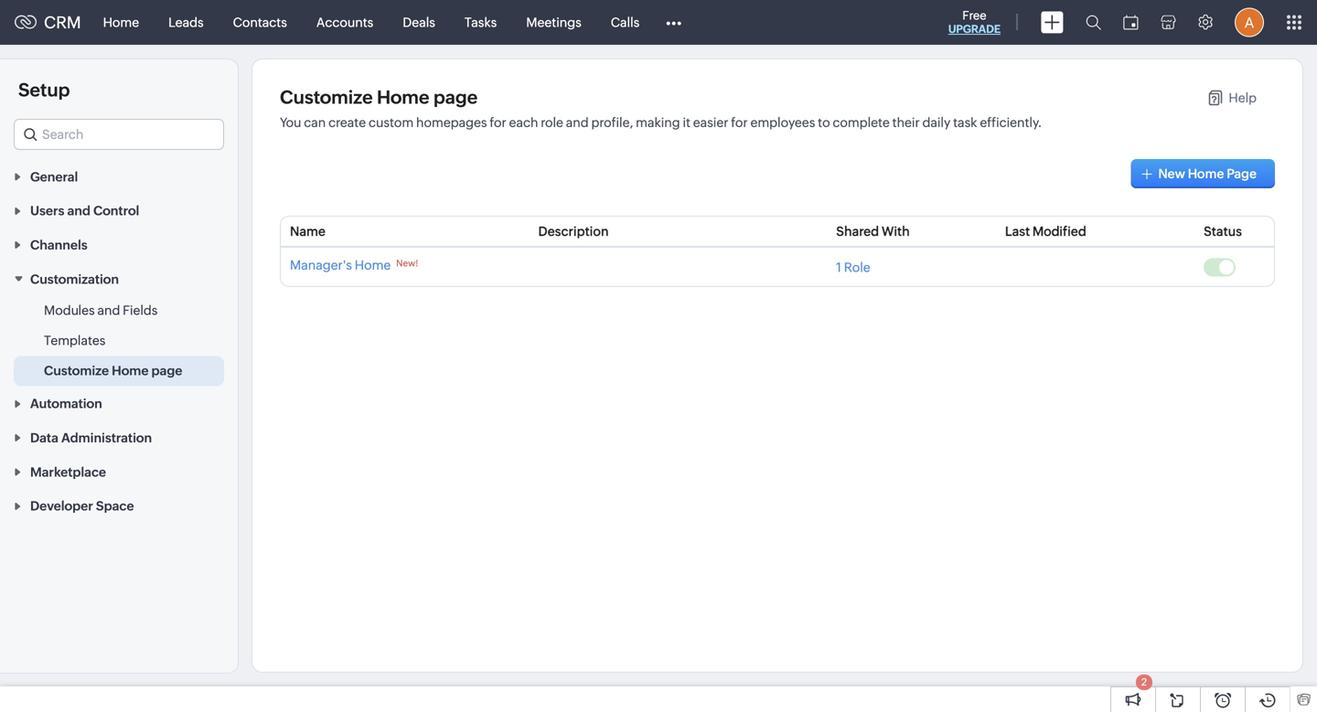 Task type: vqa. For each thing, say whether or not it's contained in the screenshot.
Modified
yes



Task type: locate. For each thing, give the bounding box(es) containing it.
general
[[30, 170, 78, 184]]

1 horizontal spatial and
[[97, 303, 120, 318]]

row
[[281, 217, 1274, 248]]

custom
[[369, 115, 414, 130]]

Search text field
[[15, 120, 223, 149]]

deals
[[403, 15, 435, 30]]

0 horizontal spatial page
[[151, 364, 182, 378]]

page up homepages
[[434, 87, 478, 108]]

and right "users"
[[67, 204, 91, 218]]

1 horizontal spatial customize
[[280, 87, 373, 108]]

efficiently.
[[980, 115, 1042, 130]]

modules and fields link
[[44, 301, 158, 320]]

leads
[[168, 15, 204, 30]]

and right role
[[566, 115, 589, 130]]

with
[[882, 224, 910, 239]]

new home page button
[[1131, 159, 1275, 188]]

page inside customization region
[[151, 364, 182, 378]]

data
[[30, 431, 58, 446]]

help link
[[1209, 91, 1257, 105]]

1 vertical spatial page
[[151, 364, 182, 378]]

customize up can
[[280, 87, 373, 108]]

meetings link
[[512, 0, 596, 44]]

0 horizontal spatial customize
[[44, 364, 109, 378]]

and inside dropdown button
[[67, 204, 91, 218]]

customize home page up custom at left top
[[280, 87, 478, 108]]

home up automation dropdown button in the left of the page
[[112, 364, 149, 378]]

contacts
[[233, 15, 287, 30]]

0 horizontal spatial for
[[490, 115, 507, 130]]

and inside customization region
[[97, 303, 120, 318]]

0 horizontal spatial and
[[67, 204, 91, 218]]

can
[[304, 115, 326, 130]]

crm link
[[15, 13, 81, 32]]

0 vertical spatial and
[[566, 115, 589, 130]]

free
[[963, 9, 987, 22]]

general button
[[0, 159, 238, 193]]

last
[[1005, 224, 1030, 239]]

home right crm
[[103, 15, 139, 30]]

home inside new home page "button"
[[1188, 167, 1225, 181]]

create menu image
[[1041, 11, 1064, 33]]

profile image
[[1235, 8, 1264, 37]]

for left each
[[490, 115, 507, 130]]

new
[[1159, 167, 1186, 181]]

marketplace button
[[0, 455, 238, 489]]

page
[[434, 87, 478, 108], [151, 364, 182, 378]]

customize
[[280, 87, 373, 108], [44, 364, 109, 378]]

developer
[[30, 499, 93, 514]]

page up automation dropdown button in the left of the page
[[151, 364, 182, 378]]

1 vertical spatial and
[[67, 204, 91, 218]]

home right "new"
[[1188, 167, 1225, 181]]

1 horizontal spatial page
[[434, 87, 478, 108]]

customize home page
[[280, 87, 478, 108], [44, 364, 182, 378]]

customize down templates link
[[44, 364, 109, 378]]

employees
[[751, 115, 815, 130]]

daily
[[923, 115, 951, 130]]

and left fields
[[97, 303, 120, 318]]

contacts link
[[218, 0, 302, 44]]

calls
[[611, 15, 640, 30]]

tasks link
[[450, 0, 512, 44]]

and
[[566, 115, 589, 130], [67, 204, 91, 218], [97, 303, 120, 318]]

customize home page link
[[44, 362, 182, 380]]

0 horizontal spatial customize home page
[[44, 364, 182, 378]]

None field
[[14, 119, 224, 150]]

and for modules and fields
[[97, 303, 120, 318]]

1 role
[[836, 260, 871, 275]]

home
[[103, 15, 139, 30], [377, 87, 430, 108], [1188, 167, 1225, 181], [355, 258, 391, 273], [112, 364, 149, 378]]

2 vertical spatial and
[[97, 303, 120, 318]]

modified
[[1033, 224, 1087, 239]]

page
[[1227, 167, 1257, 181]]

accounts link
[[302, 0, 388, 44]]

tasks
[[465, 15, 497, 30]]

1 for from the left
[[490, 115, 507, 130]]

modules and fields
[[44, 303, 158, 318]]

1 horizontal spatial for
[[731, 115, 748, 130]]

customize home page inside customization region
[[44, 364, 182, 378]]

for
[[490, 115, 507, 130], [731, 115, 748, 130]]

control
[[93, 204, 139, 218]]

it
[[683, 115, 691, 130]]

leads link
[[154, 0, 218, 44]]

manager's home link
[[290, 258, 391, 273]]

developer space
[[30, 499, 134, 514]]

1 vertical spatial customize
[[44, 364, 109, 378]]

home inside customize home page link
[[112, 364, 149, 378]]

search image
[[1086, 15, 1102, 30]]

customize inside customize home page link
[[44, 364, 109, 378]]

help
[[1229, 91, 1257, 105]]

marketplace
[[30, 465, 106, 480]]

customize home page up automation dropdown button in the left of the page
[[44, 364, 182, 378]]

1 vertical spatial customize home page
[[44, 364, 182, 378]]

developer space button
[[0, 489, 238, 523]]

automation
[[30, 397, 102, 411]]

homepages
[[416, 115, 487, 130]]

for right the easier
[[731, 115, 748, 130]]

channels
[[30, 238, 88, 253]]

customization
[[30, 272, 119, 287]]

0 vertical spatial customize home page
[[280, 87, 478, 108]]



Task type: describe. For each thing, give the bounding box(es) containing it.
2
[[1142, 677, 1147, 688]]

users and control button
[[0, 193, 238, 228]]

data administration button
[[0, 421, 238, 455]]

templates
[[44, 333, 106, 348]]

automation button
[[0, 386, 238, 421]]

role
[[541, 115, 564, 130]]

space
[[96, 499, 134, 514]]

role
[[844, 260, 871, 275]]

Other Modules field
[[654, 8, 694, 37]]

deals link
[[388, 0, 450, 44]]

2 for from the left
[[731, 115, 748, 130]]

free upgrade
[[949, 9, 1001, 35]]

2 horizontal spatial and
[[566, 115, 589, 130]]

templates link
[[44, 332, 106, 350]]

home up custom at left top
[[377, 87, 430, 108]]

1
[[836, 260, 842, 275]]

create
[[329, 115, 366, 130]]

search element
[[1075, 0, 1113, 45]]

upgrade
[[949, 23, 1001, 35]]

name
[[290, 224, 326, 239]]

home left new!
[[355, 258, 391, 273]]

0 vertical spatial page
[[434, 87, 478, 108]]

you can create custom homepages for each role and profile, making it easier for employees to complete their daily task efficiently.
[[280, 115, 1042, 130]]

status
[[1204, 224, 1242, 239]]

each
[[509, 115, 538, 130]]

meetings
[[526, 15, 582, 30]]

customization button
[[0, 262, 238, 296]]

manager's
[[290, 258, 352, 273]]

data administration
[[30, 431, 152, 446]]

customization region
[[0, 296, 238, 386]]

administration
[[61, 431, 152, 446]]

new home page
[[1159, 167, 1257, 181]]

users
[[30, 204, 64, 218]]

and for users and control
[[67, 204, 91, 218]]

accounts
[[316, 15, 374, 30]]

task
[[953, 115, 978, 130]]

to
[[818, 115, 830, 130]]

crm
[[44, 13, 81, 32]]

users and control
[[30, 204, 139, 218]]

you
[[280, 115, 301, 130]]

manager's home new!
[[290, 258, 419, 273]]

description
[[538, 224, 609, 239]]

home inside home link
[[103, 15, 139, 30]]

create menu element
[[1030, 0, 1075, 44]]

profile,
[[591, 115, 633, 130]]

profile element
[[1224, 0, 1275, 44]]

easier
[[693, 115, 729, 130]]

complete
[[833, 115, 890, 130]]

last modified
[[1005, 224, 1087, 239]]

home link
[[88, 0, 154, 44]]

1 horizontal spatial customize home page
[[280, 87, 478, 108]]

their
[[893, 115, 920, 130]]

0 vertical spatial customize
[[280, 87, 373, 108]]

new!
[[396, 258, 419, 269]]

calls link
[[596, 0, 654, 44]]

making
[[636, 115, 680, 130]]

setup
[[18, 80, 70, 101]]

row containing name
[[281, 217, 1274, 248]]

calendar image
[[1123, 15, 1139, 30]]

modules
[[44, 303, 95, 318]]

fields
[[123, 303, 158, 318]]

shared with
[[836, 224, 910, 239]]

shared
[[836, 224, 879, 239]]

channels button
[[0, 228, 238, 262]]



